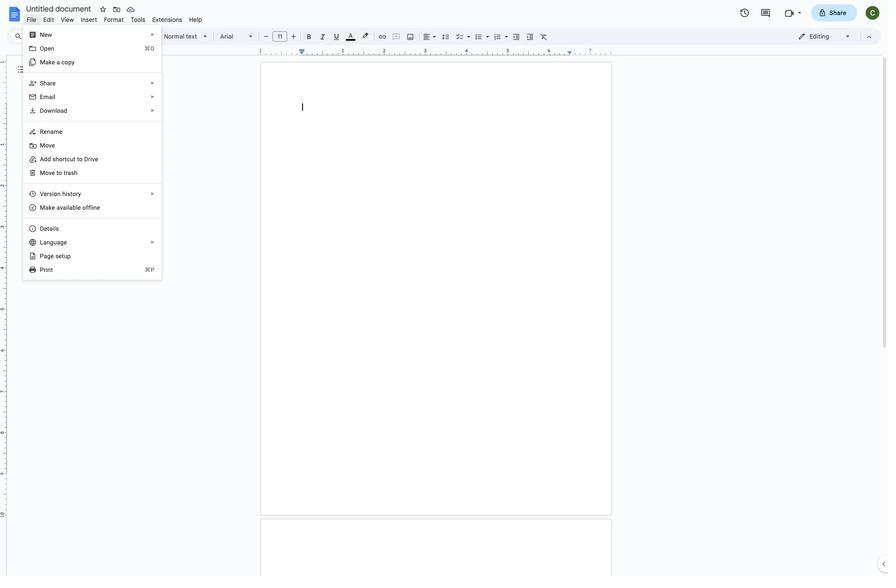 Task type: describe. For each thing, give the bounding box(es) containing it.
edit menu item
[[40, 15, 58, 25]]

o pen
[[40, 45, 54, 52]]

1
[[259, 48, 262, 54]]

download d element
[[40, 107, 70, 114]]

offline
[[82, 204, 100, 211]]

► for hare
[[151, 81, 155, 85]]

t
[[57, 170, 59, 177]]

details b element
[[40, 226, 62, 232]]

o
[[59, 170, 62, 177]]

opy
[[65, 59, 75, 66]]

d ownload
[[40, 107, 67, 114]]

► for mail
[[151, 94, 155, 99]]

► for ew
[[151, 32, 155, 37]]

format menu item
[[101, 15, 127, 25]]

d
[[40, 107, 44, 114]]

pa g e setup
[[40, 253, 71, 260]]

left margin image
[[261, 49, 305, 55]]

ename
[[44, 128, 62, 135]]

r
[[40, 128, 44, 135]]

s hare
[[40, 80, 56, 87]]

move t o trash
[[40, 170, 78, 177]]

e
[[40, 94, 43, 101]]

main toolbar
[[53, 0, 551, 405]]

make a copy c element
[[40, 59, 77, 66]]

checklist menu image
[[465, 31, 471, 34]]

language l element
[[40, 239, 70, 246]]

extensions menu item
[[149, 15, 186, 25]]

insert
[[81, 16, 97, 24]]

n ew
[[40, 31, 52, 38]]

application containing share
[[0, 0, 889, 577]]

5 ► from the top
[[151, 192, 155, 196]]

ma k e available offline
[[40, 204, 100, 211]]

available
[[57, 204, 81, 211]]

make available offline k element
[[40, 204, 103, 211]]

right margin image
[[568, 49, 611, 55]]

add
[[40, 156, 51, 163]]

share
[[830, 9, 847, 17]]

a
[[57, 59, 60, 66]]

c
[[61, 59, 65, 66]]

Font size field
[[273, 31, 291, 42]]

p
[[40, 267, 44, 274]]

version history h element
[[40, 191, 84, 198]]

► for ownload
[[151, 108, 155, 113]]

trash
[[64, 170, 78, 177]]

move to trash t element
[[40, 170, 80, 177]]

share button
[[812, 4, 858, 21]]

line & paragraph spacing image
[[441, 30, 451, 43]]

details
[[40, 226, 59, 232]]

m ove
[[40, 142, 55, 149]]

move
[[40, 170, 55, 177]]

normal
[[164, 33, 184, 40]]

pa
[[40, 253, 47, 260]]

page setup g element
[[40, 253, 73, 260]]

format
[[104, 16, 124, 24]]

insert image image
[[406, 30, 416, 43]]

setup
[[55, 253, 71, 260]]



Task type: locate. For each thing, give the bounding box(es) containing it.
⌘p element
[[134, 266, 155, 274]]

1 vertical spatial e
[[51, 253, 54, 260]]

o
[[40, 45, 44, 52]]

view menu item
[[58, 15, 77, 25]]

6 ► from the top
[[151, 240, 155, 245]]

n
[[40, 31, 44, 38]]

help menu item
[[186, 15, 206, 25]]

g
[[47, 253, 51, 260]]

h
[[62, 191, 66, 198]]

styles list. normal text selected. option
[[164, 30, 198, 43]]

text color image
[[346, 30, 356, 41]]

tools menu item
[[127, 15, 149, 25]]

Font size text field
[[273, 31, 287, 42]]

menu
[[12, 0, 162, 577]]

edit
[[43, 16, 54, 24]]

k
[[49, 204, 52, 211]]

open o element
[[40, 45, 57, 52]]

view
[[61, 16, 74, 24]]

rint
[[44, 267, 53, 274]]

application
[[0, 0, 889, 577]]

r ename
[[40, 128, 62, 135]]

make
[[40, 59, 55, 66]]

editing
[[810, 33, 830, 40]]

top margin image
[[0, 62, 6, 106]]

editing button
[[792, 30, 857, 43]]

mode and view toolbar
[[792, 28, 877, 45]]

make a c opy
[[40, 59, 75, 66]]

Menus field
[[11, 30, 54, 43]]

e
[[52, 204, 55, 211], [51, 253, 54, 260]]

menu containing n
[[12, 0, 162, 577]]

Rename text field
[[23, 3, 96, 14]]

► for anguage
[[151, 240, 155, 245]]

e right ma
[[52, 204, 55, 211]]

file
[[27, 16, 36, 24]]

mail
[[43, 94, 55, 101]]

arial option
[[220, 30, 244, 43]]

l
[[40, 239, 43, 246]]

ownload
[[44, 107, 67, 114]]

hare
[[44, 80, 56, 87]]

drive
[[84, 156, 98, 163]]

add shortcut to drive
[[40, 156, 98, 163]]

to
[[77, 156, 83, 163]]

pen
[[44, 45, 54, 52]]

Star checkbox
[[97, 3, 109, 15]]

►
[[151, 32, 155, 37], [151, 81, 155, 85], [151, 94, 155, 99], [151, 108, 155, 113], [151, 192, 155, 196], [151, 240, 155, 245]]

e mail
[[40, 94, 55, 101]]

move m element
[[40, 142, 58, 149]]

menu bar banner
[[0, 0, 889, 577]]

file menu item
[[23, 15, 40, 25]]

version h istory
[[40, 191, 81, 198]]

4 ► from the top
[[151, 108, 155, 113]]

⌘p
[[145, 267, 155, 274]]

share s element
[[40, 80, 58, 87]]

arial
[[220, 33, 233, 40]]

ew
[[44, 31, 52, 38]]

version
[[40, 191, 61, 198]]

istory
[[66, 191, 81, 198]]

p rint
[[40, 267, 53, 274]]

bottom margin image
[[0, 472, 6, 515]]

3 ► from the top
[[151, 94, 155, 99]]

tools
[[131, 16, 145, 24]]

⌘o
[[144, 45, 155, 52]]

s
[[40, 80, 44, 87]]

text
[[186, 33, 197, 40]]

menu bar inside menu bar banner
[[23, 11, 206, 25]]

normal text
[[164, 33, 197, 40]]

ma
[[40, 204, 49, 211]]

0 vertical spatial e
[[52, 204, 55, 211]]

m
[[40, 142, 45, 149]]

ove
[[45, 142, 55, 149]]

add shortcut to drive , element
[[40, 156, 101, 163]]

extensions
[[152, 16, 182, 24]]

shortcut
[[52, 156, 76, 163]]

⌘o element
[[134, 44, 155, 53]]

l anguage
[[40, 239, 67, 246]]

email e element
[[40, 94, 58, 101]]

print p element
[[40, 267, 56, 274]]

highlight color image
[[361, 30, 370, 41]]

anguage
[[43, 239, 67, 246]]

help
[[189, 16, 202, 24]]

2 ► from the top
[[151, 81, 155, 85]]

rename r element
[[40, 128, 65, 135]]

menu bar containing file
[[23, 11, 206, 25]]

e right pa
[[51, 253, 54, 260]]

insert menu item
[[77, 15, 101, 25]]

1 ► from the top
[[151, 32, 155, 37]]

e for k
[[52, 204, 55, 211]]

e for g
[[51, 253, 54, 260]]

new n element
[[40, 31, 55, 38]]

menu bar
[[23, 11, 206, 25]]



Task type: vqa. For each thing, say whether or not it's contained in the screenshot.
"Simple" inside Simple Light OPTION
no



